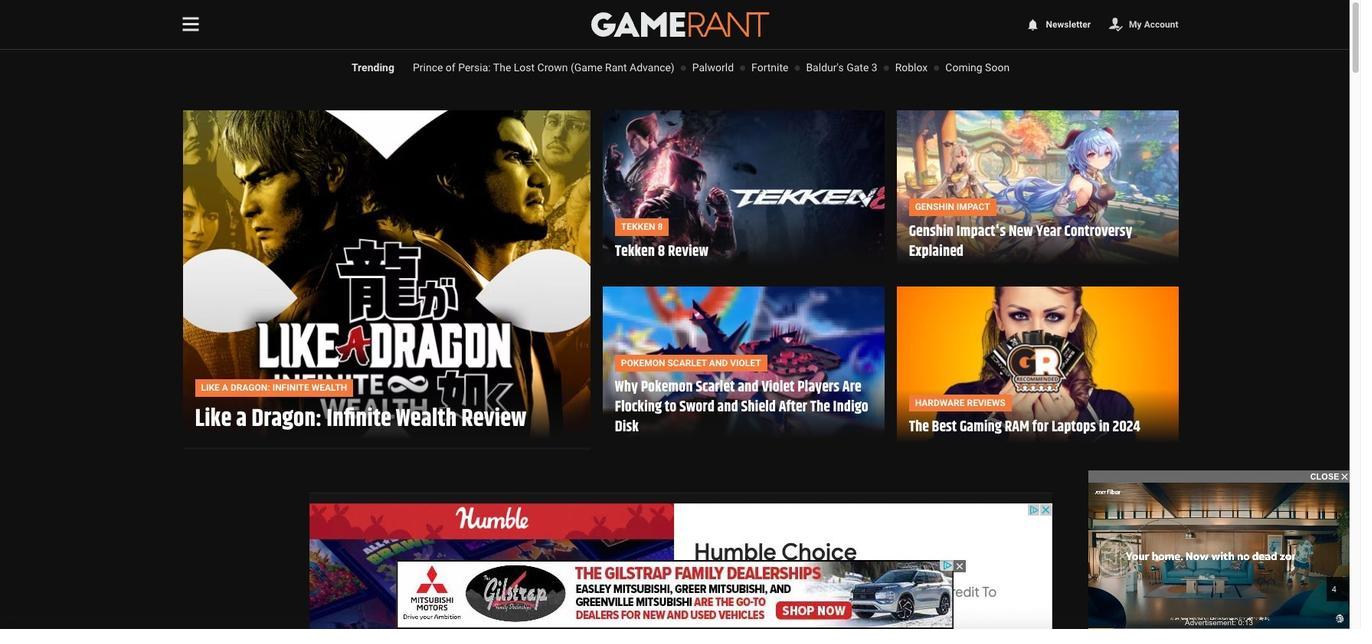 Task type: locate. For each thing, give the bounding box(es) containing it.
like a dragon infnite wealth thumb image
[[183, 110, 591, 447]]

the best gaming ram for laptops in 2023 thumb image
[[897, 286, 1179, 450]]

advertisement element
[[309, 503, 1052, 629], [396, 560, 954, 629]]



Task type: describe. For each thing, give the bounding box(es) containing it.
video player region
[[1089, 483, 1350, 629]]

genshinlanternritefeatured image
[[897, 110, 1179, 274]]

game rant logo image
[[591, 12, 770, 37]]

pokemon scarlet violet sword shield legendaries dynamax adventures shiny locked good bad why image
[[603, 286, 885, 450]]

tekken 8 key art review image
[[603, 110, 885, 274]]



Task type: vqa. For each thing, say whether or not it's contained in the screenshot.
Genshinlanternritefeatured IMAGE
yes



